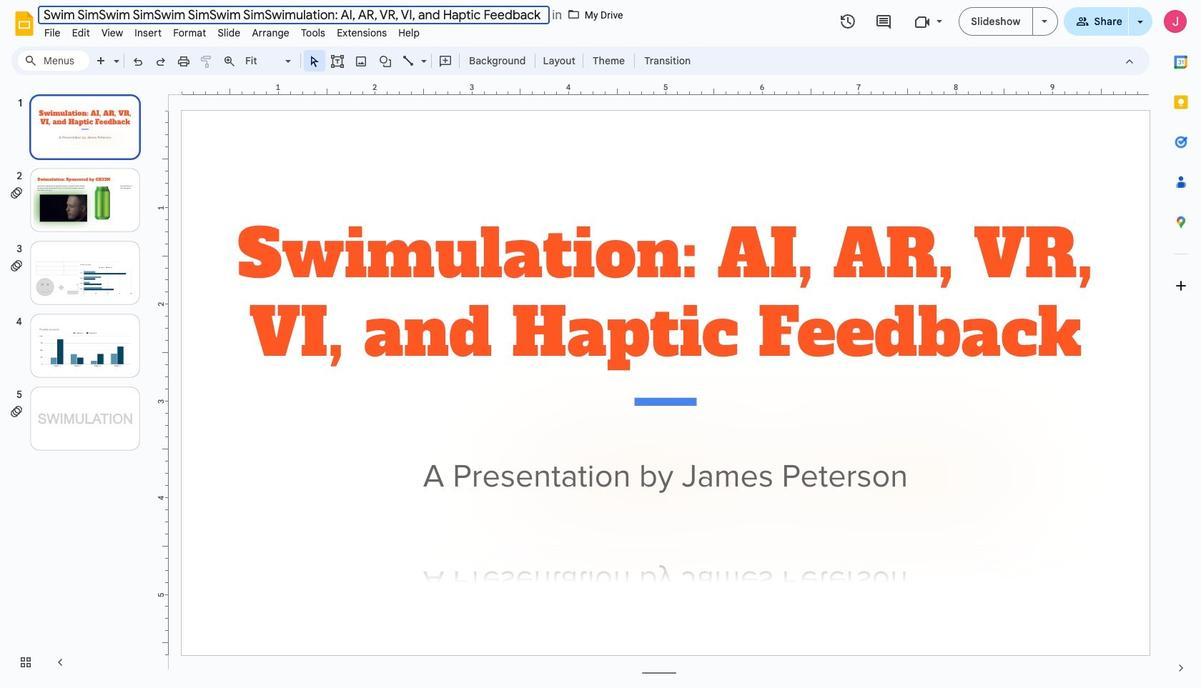 Task type: locate. For each thing, give the bounding box(es) containing it.
application
[[0, 0, 1202, 689]]

shape image
[[377, 51, 394, 71]]

quick sharing actions image
[[1138, 21, 1144, 43]]

menu item up zoom icon
[[212, 24, 246, 41]]

Menus field
[[18, 51, 89, 71]]

Rename text field
[[38, 6, 550, 24]]

2 menu item from the left
[[66, 24, 96, 41]]

menu bar
[[39, 19, 426, 42]]

menu item up print (⌘p) image
[[167, 24, 212, 41]]

slides home image
[[11, 11, 37, 36]]

5 menu item from the left
[[167, 24, 212, 41]]

select line image
[[418, 51, 427, 57]]

menu item
[[39, 24, 66, 41], [66, 24, 96, 41], [96, 24, 129, 41], [129, 24, 167, 41], [167, 24, 212, 41], [212, 24, 246, 41], [246, 24, 295, 41], [295, 24, 331, 41], [331, 24, 393, 41], [393, 24, 426, 41]]

tab list
[[1162, 42, 1202, 649]]

Zoom field
[[241, 51, 298, 72]]

4 menu item from the left
[[129, 24, 167, 41]]

menu item up 'undo (⌘z)' icon
[[129, 24, 167, 41]]

menu item up select (esc) image
[[295, 24, 331, 41]]

redo (⌘y) image
[[154, 54, 168, 69]]

menu item up zoom field
[[246, 24, 295, 41]]

menu item up new slide (ctrl+m) icon
[[66, 24, 96, 41]]

presentation options image
[[1042, 20, 1047, 23]]

menu item up new slide with layout icon
[[96, 24, 129, 41]]

navigation
[[0, 81, 157, 689]]

new slide with layout image
[[110, 51, 119, 57]]

menu item up the menus field
[[39, 24, 66, 41]]

Zoom text field
[[243, 51, 283, 71]]

menu bar banner
[[0, 0, 1202, 689]]

zoom image
[[222, 54, 237, 69]]

menu item up 'insert image'
[[331, 24, 393, 41]]

menu item up select line image
[[393, 24, 426, 41]]

9 menu item from the left
[[331, 24, 393, 41]]

last edit was on october 30, 2023 image
[[840, 13, 857, 30]]

select (esc) image
[[308, 54, 322, 69]]



Task type: describe. For each thing, give the bounding box(es) containing it.
10 menu item from the left
[[393, 24, 426, 41]]

text box image
[[330, 54, 345, 69]]

share. shared with 3 people. image
[[1076, 15, 1089, 28]]

hide the menus (ctrl+shift+f) image
[[1123, 54, 1137, 69]]

new slide (ctrl+m) image
[[94, 54, 109, 69]]

print (⌘p) image
[[177, 54, 191, 69]]

show all comments image
[[875, 13, 892, 30]]

tab list inside menu bar banner
[[1162, 42, 1202, 649]]

undo (⌘z) image
[[131, 54, 145, 69]]

paint format image
[[200, 54, 214, 69]]

insert image image
[[353, 51, 369, 71]]

located in my drive google drive folder element
[[549, 6, 626, 23]]

main toolbar
[[89, 50, 698, 72]]

8 menu item from the left
[[295, 24, 331, 41]]

add comment (⌘+option+m) image
[[438, 54, 453, 69]]

menu bar inside menu bar banner
[[39, 19, 426, 42]]

3 menu item from the left
[[96, 24, 129, 41]]

7 menu item from the left
[[246, 24, 295, 41]]

6 menu item from the left
[[212, 24, 246, 41]]

line image
[[402, 54, 416, 69]]

material image
[[568, 8, 581, 21]]

1 menu item from the left
[[39, 24, 66, 41]]



Task type: vqa. For each thing, say whether or not it's contained in the screenshot.
Add comment (⌘+Option+M) image
yes



